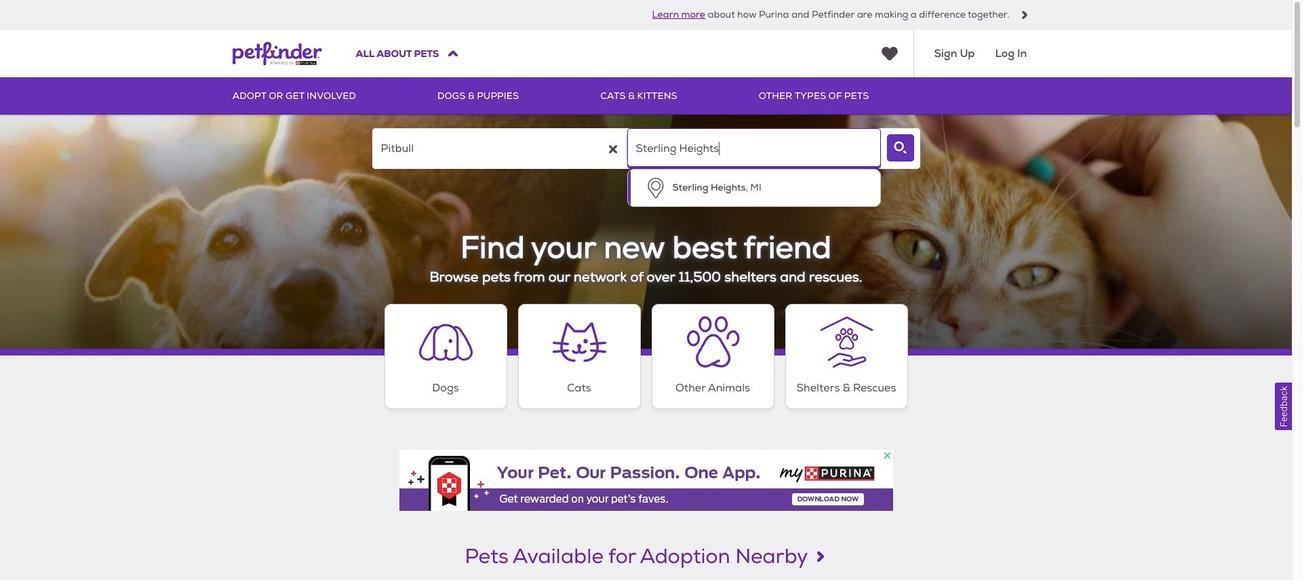 Task type: vqa. For each thing, say whether or not it's contained in the screenshot.
Search Terrier, Kitten, etc. text field
yes



Task type: locate. For each thing, give the bounding box(es) containing it.
9c2b2 image
[[1021, 11, 1029, 19]]

advertisement element
[[399, 450, 893, 511]]

primary element
[[232, 77, 1060, 115]]



Task type: describe. For each thing, give the bounding box(es) containing it.
petfinder logo image
[[232, 30, 322, 77]]

Search Terrier, Kitten, etc. text field
[[372, 128, 626, 169]]

Enter City, State, or ZIP text field
[[627, 128, 881, 169]]



